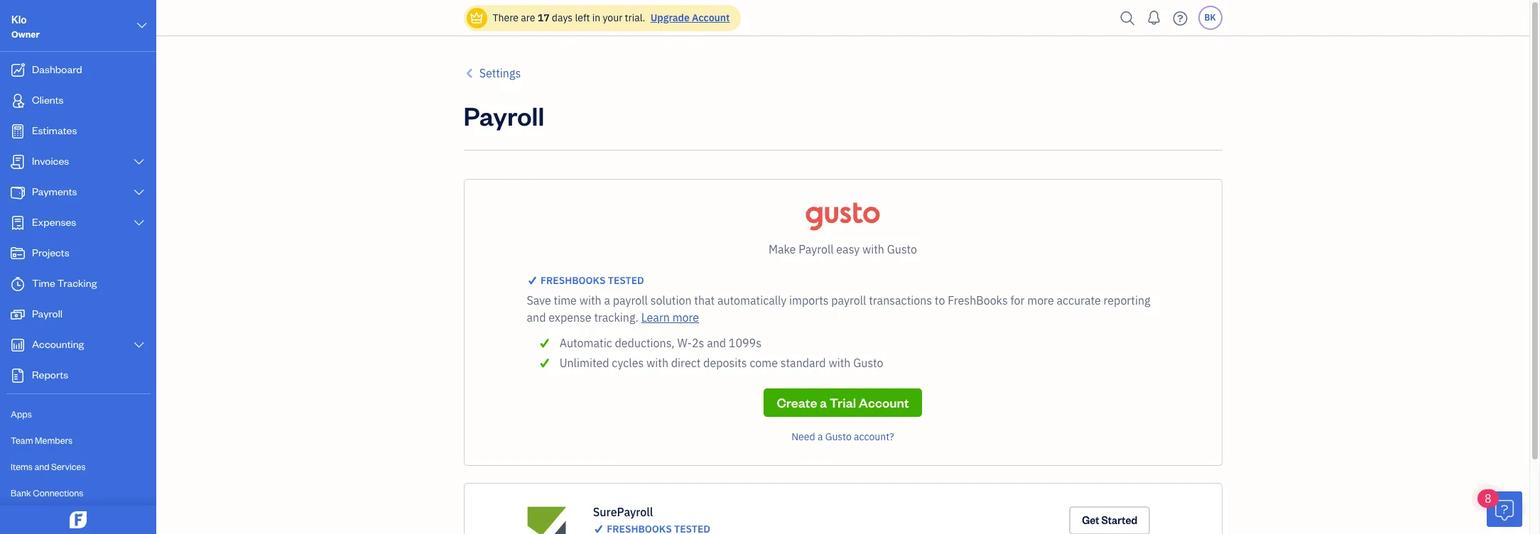 Task type: vqa. For each thing, say whether or not it's contained in the screenshot.
the bottommost A
yes



Task type: describe. For each thing, give the bounding box(es) containing it.
2s
[[692, 336, 704, 350]]

deductions,
[[615, 336, 675, 350]]

1 payroll from the left
[[613, 293, 648, 308]]

connections
[[33, 487, 83, 499]]

expenses link
[[4, 209, 152, 238]]

bank connections link
[[4, 481, 152, 506]]

started
[[1102, 514, 1138, 527]]

check image
[[538, 355, 551, 372]]

a for create
[[820, 394, 827, 411]]

come
[[750, 356, 778, 370]]

tracking
[[57, 276, 97, 290]]

unlimited cycles with direct deposits come standard with gusto
[[560, 356, 884, 370]]

expense image
[[9, 216, 26, 230]]

timer image
[[9, 277, 26, 291]]

unlimited
[[560, 356, 609, 370]]

reports link
[[4, 362, 152, 391]]

klo owner
[[11, 13, 40, 40]]

more inside save time with a payroll solution that automatically imports payroll transactions to freshbooks for more accurate reporting and expense tracking.
[[1028, 293, 1054, 308]]

chevron large down image for expenses
[[133, 217, 146, 229]]

dashboard link
[[4, 56, 152, 85]]

with down automatic deductions, w-2s and 1099s
[[647, 356, 669, 370]]

to
[[935, 293, 945, 308]]

projects
[[32, 246, 69, 259]]

notifications image
[[1143, 4, 1166, 32]]

accurate
[[1057, 293, 1101, 308]]

w-
[[677, 336, 692, 350]]

need
[[792, 431, 815, 443]]

days
[[552, 11, 573, 24]]

1 horizontal spatial payroll
[[464, 99, 544, 132]]

reports
[[32, 368, 68, 382]]

for
[[1011, 293, 1025, 308]]

easy
[[837, 242, 860, 257]]

your
[[603, 11, 623, 24]]

reporting
[[1104, 293, 1151, 308]]

chevron large down image
[[133, 187, 146, 198]]

standard
[[781, 356, 826, 370]]

time
[[554, 293, 577, 308]]

crown image
[[469, 10, 484, 25]]

surepayroll image
[[527, 507, 566, 534]]

with right standard
[[829, 356, 851, 370]]

money image
[[9, 308, 26, 322]]

clients
[[32, 93, 64, 107]]

settings button
[[464, 65, 521, 82]]

client image
[[9, 94, 26, 108]]

freshbooks
[[541, 274, 606, 287]]

main element
[[0, 0, 203, 534]]

team members
[[11, 435, 73, 446]]

apps
[[11, 409, 32, 420]]

2 vertical spatial check image
[[593, 524, 605, 534]]

with inside save time with a payroll solution that automatically imports payroll transactions to freshbooks for more accurate reporting and expense tracking.
[[580, 293, 602, 308]]

there are 17 days left in your trial. upgrade account
[[493, 11, 730, 24]]

with right easy
[[863, 242, 885, 257]]

chart image
[[9, 338, 26, 352]]

accounting link
[[4, 331, 152, 360]]

1 vertical spatial gusto
[[853, 356, 884, 370]]

make payroll easy with gusto image
[[806, 203, 880, 231]]

bank connections
[[11, 487, 83, 499]]

0 horizontal spatial gusto
[[825, 431, 852, 443]]

go to help image
[[1169, 7, 1192, 29]]

search image
[[1117, 7, 1139, 29]]

freshbooks
[[948, 293, 1008, 308]]

need a gusto account?
[[792, 431, 894, 443]]

1 vertical spatial more
[[673, 311, 699, 325]]

estimates
[[32, 124, 77, 137]]

1099s
[[729, 336, 762, 350]]

time
[[32, 276, 55, 290]]

estimates link
[[4, 117, 152, 146]]

left
[[575, 11, 590, 24]]

invoices
[[32, 154, 69, 168]]

clients link
[[4, 87, 152, 116]]

there
[[493, 11, 519, 24]]

payroll link
[[4, 301, 152, 330]]

learn more link
[[641, 311, 699, 325]]

and inside save time with a payroll solution that automatically imports payroll transactions to freshbooks for more accurate reporting and expense tracking.
[[527, 311, 546, 325]]

automatic
[[560, 336, 612, 350]]

estimate image
[[9, 124, 26, 139]]

payments
[[32, 185, 77, 198]]

cycles
[[612, 356, 644, 370]]

get
[[1082, 514, 1100, 527]]

automatic deductions, w-2s and 1099s
[[560, 336, 762, 350]]

expenses
[[32, 215, 76, 229]]

report image
[[9, 369, 26, 383]]

8 button
[[1478, 490, 1523, 527]]

create a trial account
[[777, 394, 909, 411]]



Task type: locate. For each thing, give the bounding box(es) containing it.
automatically
[[718, 293, 787, 308]]

surepayroll
[[593, 505, 653, 519]]

0 vertical spatial payroll
[[464, 99, 544, 132]]

invoices link
[[4, 148, 152, 177]]

0 horizontal spatial payroll
[[32, 307, 62, 320]]

payments link
[[4, 178, 152, 207]]

project image
[[9, 247, 26, 261]]

account inside button
[[859, 394, 909, 411]]

chevron large down image for invoices
[[133, 156, 146, 168]]

1 horizontal spatial payroll
[[832, 293, 866, 308]]

2 vertical spatial a
[[818, 431, 823, 443]]

check image up check image
[[538, 335, 551, 352]]

more down solution
[[673, 311, 699, 325]]

1 vertical spatial payroll
[[799, 242, 834, 257]]

bank
[[11, 487, 31, 499]]

accounting
[[32, 338, 84, 351]]

check image down surepayroll at the left of page
[[593, 524, 605, 534]]

bk button
[[1198, 6, 1222, 30]]

learn more
[[641, 311, 699, 325]]

0 vertical spatial account
[[692, 11, 730, 24]]

chevron large down image
[[135, 17, 149, 34], [133, 156, 146, 168], [133, 217, 146, 229], [133, 340, 146, 351]]

0 vertical spatial a
[[604, 293, 610, 308]]

bk
[[1205, 12, 1216, 23]]

and right items
[[34, 461, 49, 473]]

check image up save
[[527, 275, 538, 286]]

payroll inside main element
[[32, 307, 62, 320]]

with down freshbooks tested
[[580, 293, 602, 308]]

gusto
[[887, 242, 917, 257], [853, 356, 884, 370], [825, 431, 852, 443]]

with
[[863, 242, 885, 257], [580, 293, 602, 308], [647, 356, 669, 370], [829, 356, 851, 370]]

chevron large down image inside accounting link
[[133, 340, 146, 351]]

dashboard
[[32, 63, 82, 76]]

items and services link
[[4, 455, 152, 480]]

direct
[[671, 356, 701, 370]]

trial.
[[625, 11, 645, 24]]

payroll
[[464, 99, 544, 132], [799, 242, 834, 257], [32, 307, 62, 320]]

payroll down tested
[[613, 293, 648, 308]]

save time with a payroll solution that automatically imports payroll transactions to freshbooks for more accurate reporting and expense tracking.
[[527, 293, 1151, 325]]

and inside main element
[[34, 461, 49, 473]]

0 horizontal spatial payroll
[[613, 293, 648, 308]]

save
[[527, 293, 551, 308]]

create
[[777, 394, 817, 411]]

2 vertical spatial gusto
[[825, 431, 852, 443]]

deposits
[[704, 356, 747, 370]]

2 vertical spatial payroll
[[32, 307, 62, 320]]

and right '2s'
[[707, 336, 726, 350]]

settings
[[479, 66, 521, 80]]

team members link
[[4, 428, 152, 453]]

and down save
[[527, 311, 546, 325]]

make
[[769, 242, 796, 257]]

account right upgrade
[[692, 11, 730, 24]]

1 horizontal spatial more
[[1028, 293, 1054, 308]]

1 vertical spatial check image
[[538, 335, 551, 352]]

time tracking link
[[4, 270, 152, 299]]

team
[[11, 435, 33, 446]]

and
[[527, 311, 546, 325], [707, 336, 726, 350], [34, 461, 49, 473]]

freshbooks image
[[67, 512, 90, 529]]

tracking.
[[594, 311, 639, 325]]

0 horizontal spatial and
[[34, 461, 49, 473]]

chevronleft image
[[464, 65, 477, 82]]

members
[[35, 435, 73, 446]]

17
[[538, 11, 550, 24]]

more right "for"
[[1028, 293, 1054, 308]]

payment image
[[9, 185, 26, 200]]

owner
[[11, 28, 40, 40]]

2 vertical spatial and
[[34, 461, 49, 473]]

time tracking
[[32, 276, 97, 290]]

0 vertical spatial and
[[527, 311, 546, 325]]

items
[[11, 461, 33, 473]]

a
[[604, 293, 610, 308], [820, 394, 827, 411], [818, 431, 823, 443]]

1 horizontal spatial account
[[859, 394, 909, 411]]

8
[[1485, 492, 1492, 506]]

account
[[692, 11, 730, 24], [859, 394, 909, 411]]

expense
[[549, 311, 592, 325]]

0 vertical spatial check image
[[527, 275, 538, 286]]

payroll down settings
[[464, 99, 544, 132]]

chevron large down image for accounting
[[133, 340, 146, 351]]

a for need
[[818, 431, 823, 443]]

chevron large down image inside expenses link
[[133, 217, 146, 229]]

solution
[[651, 293, 692, 308]]

gusto down create a trial account button
[[825, 431, 852, 443]]

upgrade account link
[[648, 11, 730, 24]]

a up tracking.
[[604, 293, 610, 308]]

account?
[[854, 431, 894, 443]]

make payroll easy with gusto
[[769, 242, 917, 257]]

invoice image
[[9, 155, 26, 169]]

get started button
[[1070, 507, 1151, 534]]

tested
[[608, 274, 644, 287]]

payroll
[[613, 293, 648, 308], [832, 293, 866, 308]]

resource center badge image
[[1487, 492, 1523, 527]]

2 horizontal spatial gusto
[[887, 242, 917, 257]]

gusto up trial
[[853, 356, 884, 370]]

0 horizontal spatial more
[[673, 311, 699, 325]]

1 vertical spatial account
[[859, 394, 909, 411]]

transactions
[[869, 293, 932, 308]]

more
[[1028, 293, 1054, 308], [673, 311, 699, 325]]

items and services
[[11, 461, 86, 473]]

payroll right money image
[[32, 307, 62, 320]]

learn
[[641, 311, 670, 325]]

account up account?
[[859, 394, 909, 411]]

services
[[51, 461, 86, 473]]

a inside save time with a payroll solution that automatically imports payroll transactions to freshbooks for more accurate reporting and expense tracking.
[[604, 293, 610, 308]]

imports
[[789, 293, 829, 308]]

1 horizontal spatial gusto
[[853, 356, 884, 370]]

upgrade
[[651, 11, 690, 24]]

need a gusto account? button
[[792, 431, 894, 443]]

get started
[[1082, 514, 1138, 527]]

gusto up transactions
[[887, 242, 917, 257]]

that
[[694, 293, 715, 308]]

projects link
[[4, 239, 152, 269]]

freshbooks tested
[[541, 274, 644, 287]]

1 vertical spatial and
[[707, 336, 726, 350]]

0 horizontal spatial account
[[692, 11, 730, 24]]

in
[[592, 11, 601, 24]]

2 horizontal spatial payroll
[[799, 242, 834, 257]]

0 vertical spatial gusto
[[887, 242, 917, 257]]

dashboard image
[[9, 63, 26, 77]]

1 horizontal spatial and
[[527, 311, 546, 325]]

0 vertical spatial more
[[1028, 293, 1054, 308]]

payroll right the imports
[[832, 293, 866, 308]]

chevron large down image inside invoices link
[[133, 156, 146, 168]]

a inside button
[[820, 394, 827, 411]]

are
[[521, 11, 535, 24]]

2 horizontal spatial and
[[707, 336, 726, 350]]

apps link
[[4, 402, 152, 427]]

a right need
[[818, 431, 823, 443]]

check image
[[527, 275, 538, 286], [538, 335, 551, 352], [593, 524, 605, 534]]

1 vertical spatial a
[[820, 394, 827, 411]]

2 payroll from the left
[[832, 293, 866, 308]]

a left trial
[[820, 394, 827, 411]]

payroll left easy
[[799, 242, 834, 257]]

klo
[[11, 13, 27, 26]]

trial
[[830, 394, 856, 411]]

create a trial account button
[[764, 389, 922, 417]]



